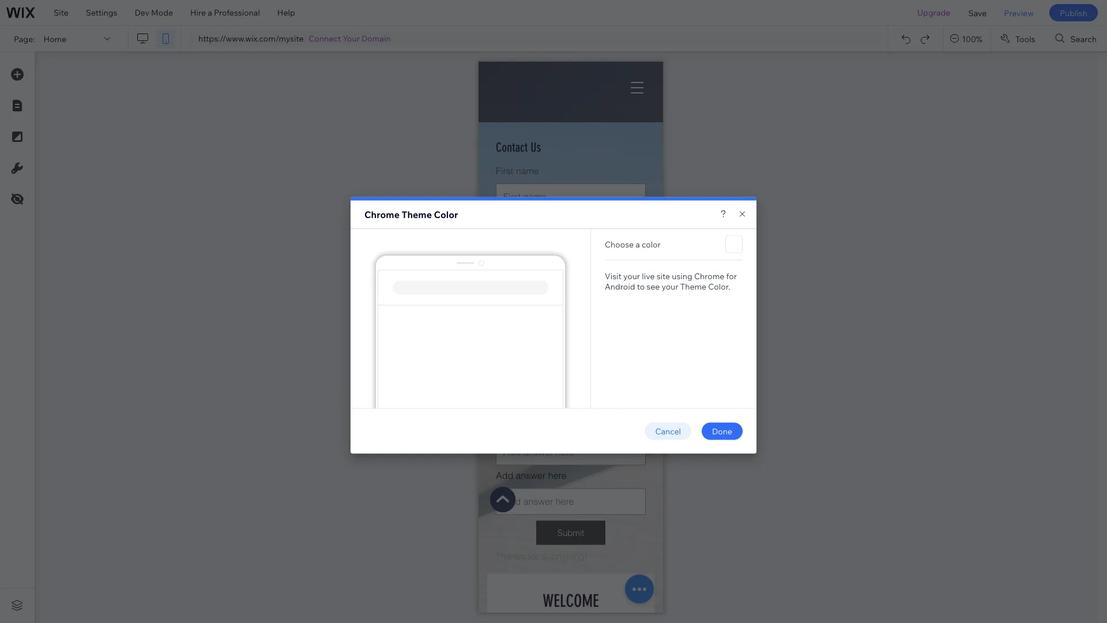 Task type: locate. For each thing, give the bounding box(es) containing it.
0 horizontal spatial chrome
[[365, 209, 400, 220]]

0 vertical spatial theme
[[402, 209, 432, 220]]

your
[[624, 271, 641, 281], [662, 281, 679, 291]]

0 horizontal spatial theme
[[402, 209, 432, 220]]

tools button
[[992, 26, 1046, 51]]

hire
[[190, 8, 206, 18]]

1 horizontal spatial chrome
[[695, 271, 725, 281]]

using
[[672, 271, 693, 281]]

for
[[727, 271, 737, 281]]

a right hire
[[208, 8, 212, 18]]

0 vertical spatial a
[[208, 8, 212, 18]]

a
[[208, 8, 212, 18], [636, 239, 640, 249]]

1 vertical spatial chrome
[[695, 271, 725, 281]]

tools
[[1016, 34, 1036, 44]]

domain
[[362, 33, 391, 44]]

save
[[969, 8, 988, 18]]

0 horizontal spatial a
[[208, 8, 212, 18]]

a left color at the top right of page
[[636, 239, 640, 249]]

see
[[647, 281, 660, 291]]

1 horizontal spatial your
[[662, 281, 679, 291]]

android
[[605, 281, 636, 291]]

a for professional
[[208, 8, 212, 18]]

search button
[[1047, 26, 1108, 51]]

100% button
[[944, 26, 991, 51]]

hire a professional
[[190, 8, 260, 18]]

0 vertical spatial chrome
[[365, 209, 400, 220]]

theme down "using"
[[681, 281, 707, 291]]

your down site
[[662, 281, 679, 291]]

1 vertical spatial a
[[636, 239, 640, 249]]

your up 'to'
[[624, 271, 641, 281]]

professional
[[214, 8, 260, 18]]

save button
[[961, 0, 996, 25]]

connect
[[309, 33, 341, 44]]

1 horizontal spatial theme
[[681, 281, 707, 291]]

theme left color
[[402, 209, 432, 220]]

search
[[1071, 34, 1098, 44]]

preview button
[[996, 0, 1043, 25]]

1 horizontal spatial a
[[636, 239, 640, 249]]

100%
[[963, 34, 983, 44]]

to
[[637, 281, 645, 291]]

theme
[[402, 209, 432, 220], [681, 281, 707, 291]]

1 vertical spatial theme
[[681, 281, 707, 291]]

chrome
[[365, 209, 400, 220], [695, 271, 725, 281]]



Task type: vqa. For each thing, say whether or not it's contained in the screenshot.
Preview
yes



Task type: describe. For each thing, give the bounding box(es) containing it.
https://www.wix.com/mysite connect your domain
[[199, 33, 391, 44]]

choose a color
[[605, 239, 661, 249]]

live
[[642, 271, 655, 281]]

color.
[[709, 281, 731, 291]]

site
[[657, 271, 671, 281]]

0 horizontal spatial your
[[624, 271, 641, 281]]

visit
[[605, 271, 622, 281]]

done button
[[702, 423, 743, 440]]

chrome theme color
[[365, 209, 459, 220]]

publish
[[1061, 8, 1088, 18]]

cancel
[[656, 426, 682, 436]]

dev
[[135, 8, 149, 18]]

theme inside visit your live site using chrome for android to see your theme color.
[[681, 281, 707, 291]]

choose
[[605, 239, 634, 249]]

site
[[54, 8, 69, 18]]

help
[[277, 8, 295, 18]]

dev mode
[[135, 8, 173, 18]]

settings
[[86, 8, 117, 18]]

mode
[[151, 8, 173, 18]]

home
[[44, 34, 67, 44]]

a for color
[[636, 239, 640, 249]]

https://www.wix.com/mysite
[[199, 33, 304, 44]]

your
[[343, 33, 360, 44]]

done
[[713, 426, 733, 436]]

visit your live site using chrome for android to see your theme color.
[[605, 271, 737, 291]]

upgrade
[[918, 8, 951, 18]]

publish button
[[1050, 4, 1099, 21]]

color
[[642, 239, 661, 249]]

cancel button
[[645, 423, 692, 440]]

color
[[434, 209, 459, 220]]

preview
[[1005, 8, 1035, 18]]

chrome inside visit your live site using chrome for android to see your theme color.
[[695, 271, 725, 281]]



